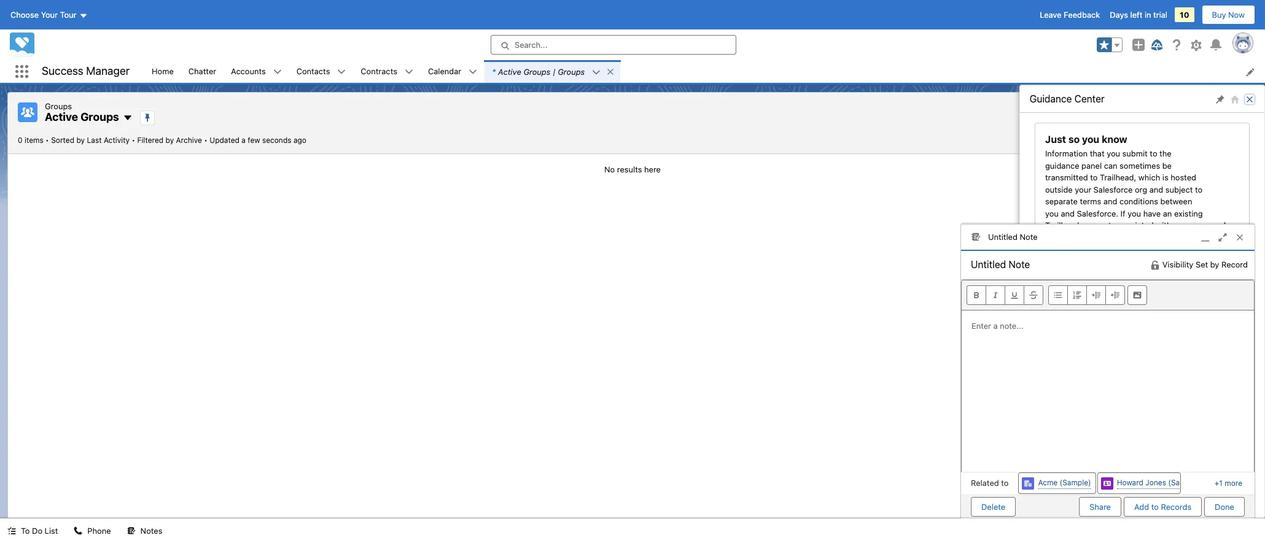 Task type: vqa. For each thing, say whether or not it's contained in the screenshot.
text default icon within To Do List button
no



Task type: describe. For each thing, give the bounding box(es) containing it.
seconds
[[262, 135, 292, 145]]

phishing
[[1101, 437, 1132, 447]]

and down the which
[[1150, 185, 1164, 194]]

submit
[[1123, 149, 1148, 159]]

accounts
[[231, 66, 266, 76]]

got
[[1086, 413, 1100, 423]]

an
[[1163, 209, 1172, 218]]

which
[[1139, 173, 1161, 182]]

items
[[25, 135, 43, 145]]

got multi-factor authentication (mfa) yet? to protect against security threats like phishing attacks, everyone is required to use mfa when logging in to salesforce. learn how to enable mfa for your users now — and understand what to expect when salesforce automatically enables mfa for your org.
[[1086, 413, 1236, 507]]

contracts link
[[354, 60, 405, 83]]

acme (sample)
[[1039, 479, 1091, 488]]

your down existing
[[1174, 221, 1191, 230]]

to inside button
[[21, 527, 30, 536]]

in inside got multi-factor authentication (mfa) yet? to protect against security threats like phishing attacks, everyone is required to use mfa when logging in to salesforce. learn how to enable mfa for your users now — and understand what to expect when salesforce automatically enables mfa for your org.
[[1215, 449, 1222, 459]]

2 vertical spatial mfa
[[1117, 497, 1134, 507]]

chatter
[[189, 66, 216, 76]]

if
[[1121, 209, 1126, 218]]

salesforce. inside got multi-factor authentication (mfa) yet? to protect against security threats like phishing attacks, everyone is required to use mfa when logging in to salesforce. learn how to enable mfa for your users now — and understand what to expect when salesforce automatically enables mfa for your org.
[[1086, 461, 1128, 471]]

1 vertical spatial can
[[1117, 245, 1130, 254]]

text default image down the search... button
[[606, 67, 615, 76]]

done button
[[1205, 497, 1245, 517]]

related to
[[971, 478, 1009, 488]]

acme
[[1039, 479, 1058, 488]]

salesforce inside just so you know information that you submit to the guidance panel can sometimes be transmitted to trailhead, which is hosted outside your salesforce org and subject to separate terms and conditions between you and salesforce. if you have an existing trailhead account associated with your work email, your in-progress and completed badges can sometimes be included.
[[1094, 185, 1133, 194]]

search... button
[[491, 35, 737, 55]]

0 horizontal spatial for
[[1136, 497, 1146, 507]]

separate
[[1046, 197, 1078, 206]]

delete status
[[971, 497, 1079, 517]]

list item containing *
[[485, 60, 621, 83]]

to down hosted
[[1196, 185, 1203, 194]]

guidance
[[1030, 93, 1073, 104]]

active groups
[[45, 111, 119, 123]]

and right terms
[[1104, 197, 1118, 206]]

share
[[1090, 502, 1111, 512]]

between
[[1161, 197, 1193, 206]]

buy now button
[[1202, 5, 1256, 25]]

the
[[1160, 149, 1172, 159]]

your down account
[[1090, 233, 1106, 242]]

tour
[[60, 10, 76, 20]]

+
[[1215, 479, 1220, 488]]

6
[[1214, 514, 1219, 523]]

contracts list item
[[354, 60, 421, 83]]

authentication
[[1148, 413, 1201, 423]]

expect
[[1096, 485, 1121, 495]]

in-
[[1109, 233, 1119, 242]]

salesforce inside got multi-factor authentication (mfa) yet? to protect against security threats like phishing attacks, everyone is required to use mfa when logging in to salesforce. learn how to enable mfa for your users now — and understand what to expect when salesforce automatically enables mfa for your org.
[[1145, 485, 1185, 495]]

jones
[[1146, 479, 1167, 488]]

salesforce. inside just so you know information that you submit to the guidance panel can sometimes be transmitted to trailhead, which is hosted outside your salesforce org and subject to separate terms and conditions between you and salesforce. if you have an existing trailhead account associated with your work email, your in-progress and completed badges can sometimes be included.
[[1077, 209, 1119, 218]]

+ 1 more
[[1215, 479, 1243, 488]]

a
[[242, 135, 246, 145]]

so
[[1069, 134, 1080, 145]]

subject
[[1166, 185, 1193, 194]]

success manager
[[42, 65, 130, 78]]

guidance
[[1046, 161, 1080, 170]]

howard
[[1117, 479, 1144, 488]]

text default image inside accounts list item
[[273, 68, 282, 76]]

yet?
[[1086, 425, 1102, 435]]

associated
[[1114, 221, 1154, 230]]

to up what
[[1224, 449, 1231, 459]]

delete
[[982, 502, 1006, 512]]

3 • from the left
[[204, 135, 208, 145]]

0 items • sorted by last activity • filtered by archive • updated a few seconds ago
[[18, 135, 307, 145]]

just so you know information that you submit to the guidance panel can sometimes be transmitted to trailhead, which is hosted outside your salesforce org and subject to separate terms and conditions between you and salesforce. if you have an existing trailhead account associated with your work email, your in-progress and completed badges can sometimes be included.
[[1046, 134, 1203, 266]]

text default image inside the to do list button
[[7, 527, 16, 536]]

to inside button
[[1152, 502, 1159, 512]]

outside
[[1046, 185, 1073, 194]]

(mfa)
[[1203, 413, 1226, 423]]

now
[[1127, 473, 1143, 483]]

know
[[1102, 134, 1128, 145]]

by inside the untitled note dialog
[[1211, 260, 1220, 270]]

calendar list item
[[421, 60, 485, 83]]

with
[[1156, 221, 1172, 230]]

groups up last
[[81, 111, 119, 123]]

add to records button
[[1124, 497, 1202, 517]]

contracts
[[361, 66, 397, 76]]

choose your tour button
[[10, 5, 88, 25]]

is inside just so you know information that you submit to the guidance panel can sometimes be transmitted to trailhead, which is hosted outside your salesforce org and subject to separate terms and conditions between you and salesforce. if you have an existing trailhead account associated with your work email, your in-progress and completed badges can sometimes be included.
[[1163, 173, 1169, 182]]

feedback
[[1064, 10, 1100, 20]]

you down separate
[[1046, 209, 1059, 218]]

format body element
[[1049, 285, 1125, 305]]

1 • from the left
[[46, 135, 49, 145]]

you down know at the top of the page
[[1107, 149, 1121, 159]]

6 steps
[[1214, 514, 1240, 523]]

2 (sample) from the left
[[1169, 479, 1200, 488]]

like
[[1086, 437, 1099, 447]]

format text element
[[967, 285, 1044, 305]]

to down panel
[[1091, 173, 1098, 182]]

and inside got multi-factor authentication (mfa) yet? to protect against security threats like phishing attacks, everyone is required to use mfa when logging in to salesforce. learn how to enable mfa for your users now — and understand what to expect when salesforce automatically enables mfa for your org.
[[1154, 473, 1168, 483]]

1 vertical spatial be
[[1175, 245, 1185, 254]]

panel
[[1082, 161, 1102, 170]]

none text field inside the untitled note dialog
[[961, 251, 1089, 278]]

dismiss button
[[1046, 273, 1076, 292]]

to inside got multi-factor authentication (mfa) yet? to protect against security threats like phishing attacks, everyone is required to use mfa when logging in to salesforce. learn how to enable mfa for your users now — and understand what to expect when salesforce automatically enables mfa for your org.
[[1104, 425, 1113, 435]]

to right related
[[1002, 478, 1009, 488]]

have
[[1144, 209, 1161, 218]]

0 vertical spatial sometimes
[[1120, 161, 1161, 170]]

and down with
[[1154, 233, 1168, 242]]

and up trailhead
[[1061, 209, 1075, 218]]

list
[[45, 527, 58, 536]]

everyone
[[1166, 437, 1200, 447]]

archive
[[176, 135, 202, 145]]

visibility set by record
[[1163, 260, 1248, 270]]

untitled note
[[988, 232, 1038, 242]]

use
[[1129, 449, 1142, 459]]

completed
[[1046, 245, 1085, 254]]

text default image down the search... button
[[592, 68, 601, 77]]

1 (sample) from the left
[[1060, 479, 1091, 488]]

toolbar inside the untitled note dialog
[[962, 281, 1255, 311]]

to left use
[[1119, 449, 1127, 459]]

* active groups | groups
[[492, 67, 585, 76]]

no results here
[[605, 164, 661, 174]]

to do list button
[[0, 519, 65, 544]]

more
[[1225, 479, 1243, 488]]

Search Active Groups list view. search field
[[1049, 126, 1196, 146]]

no
[[605, 164, 615, 174]]

visibility
[[1163, 260, 1194, 270]]

security
[[1174, 425, 1203, 435]]

text default image inside the untitled note dialog
[[1150, 260, 1160, 270]]



Task type: locate. For each thing, give the bounding box(es) containing it.
none search field inside active groups|groups|list view 'element'
[[1049, 126, 1196, 146]]

text default image left do
[[7, 527, 16, 536]]

0 vertical spatial active
[[498, 67, 521, 76]]

results
[[617, 164, 642, 174]]

None search field
[[1049, 126, 1196, 146]]

active groups|groups|list view element
[[7, 92, 1258, 519]]

done
[[1215, 502, 1235, 512]]

1 vertical spatial for
[[1136, 497, 1146, 507]]

left
[[1131, 10, 1143, 20]]

days
[[1110, 10, 1129, 20]]

calendar
[[428, 66, 462, 76]]

org.
[[1167, 497, 1182, 507]]

home
[[152, 66, 174, 76]]

your up terms
[[1075, 185, 1092, 194]]

text default image left phone
[[74, 527, 83, 536]]

to up enables
[[1086, 485, 1094, 495]]

for down howard
[[1136, 497, 1146, 507]]

to do list
[[21, 527, 58, 536]]

can up the trailhead,
[[1104, 161, 1118, 170]]

logging
[[1185, 449, 1213, 459]]

howard jones (sample)
[[1117, 479, 1200, 488]]

text default image inside contacts list item
[[338, 68, 346, 76]]

0 horizontal spatial salesforce
[[1094, 185, 1133, 194]]

choose
[[10, 10, 39, 20]]

to right how
[[1170, 461, 1178, 471]]

your
[[41, 10, 58, 20]]

set
[[1196, 260, 1209, 270]]

salesforce
[[1094, 185, 1133, 194], [1145, 485, 1185, 495]]

1 horizontal spatial (sample)
[[1169, 479, 1200, 488]]

guidance center
[[1030, 93, 1105, 104]]

1 vertical spatial to
[[21, 527, 30, 536]]

to left 'the'
[[1150, 149, 1158, 159]]

required
[[1086, 449, 1117, 459]]

against
[[1144, 425, 1171, 435]]

2 horizontal spatial •
[[204, 135, 208, 145]]

in right logging
[[1215, 449, 1222, 459]]

related
[[971, 478, 999, 488]]

1 horizontal spatial be
[[1175, 245, 1185, 254]]

contacts list item
[[289, 60, 354, 83]]

1 vertical spatial is
[[1203, 437, 1209, 447]]

1 vertical spatial in
[[1215, 449, 1222, 459]]

0 vertical spatial salesforce
[[1094, 185, 1133, 194]]

transmitted
[[1046, 173, 1088, 182]]

0 vertical spatial can
[[1104, 161, 1118, 170]]

1 vertical spatial active
[[45, 111, 78, 123]]

success
[[42, 65, 83, 78]]

1 vertical spatial mfa
[[1207, 461, 1224, 471]]

salesforce. up account
[[1077, 209, 1119, 218]]

hosted
[[1171, 173, 1197, 182]]

text default image
[[338, 68, 346, 76], [405, 68, 413, 76], [592, 68, 601, 77], [1150, 260, 1160, 270], [7, 527, 16, 536], [127, 527, 136, 536]]

0 horizontal spatial be
[[1163, 161, 1172, 170]]

buy
[[1212, 10, 1227, 20]]

attacks,
[[1135, 437, 1164, 447]]

groups up the "sorted"
[[45, 101, 72, 111]]

text default image inside notes button
[[127, 527, 136, 536]]

• right 'items'
[[46, 135, 49, 145]]

• right activity
[[132, 135, 135, 145]]

text default image left notes
[[127, 527, 136, 536]]

when down now
[[1123, 485, 1143, 495]]

1 horizontal spatial in
[[1215, 449, 1222, 459]]

0 vertical spatial be
[[1163, 161, 1172, 170]]

be down 'the'
[[1163, 161, 1172, 170]]

sometimes down submit
[[1120, 161, 1161, 170]]

automatically
[[1187, 485, 1236, 495]]

1 vertical spatial when
[[1123, 485, 1143, 495]]

new
[[1220, 108, 1237, 117]]

to right add
[[1152, 502, 1159, 512]]

*
[[492, 67, 496, 76]]

0 vertical spatial is
[[1163, 173, 1169, 182]]

toolbar
[[962, 281, 1255, 311]]

days left in trial
[[1110, 10, 1168, 20]]

2 horizontal spatial by
[[1211, 260, 1220, 270]]

learn
[[1130, 461, 1151, 471]]

1 vertical spatial salesforce.
[[1086, 461, 1128, 471]]

0 horizontal spatial to
[[21, 527, 30, 536]]

calendar link
[[421, 60, 469, 83]]

text default image right contacts
[[338, 68, 346, 76]]

1 horizontal spatial when
[[1163, 449, 1183, 459]]

email,
[[1066, 233, 1088, 242]]

text default image
[[606, 67, 615, 76], [273, 68, 282, 76], [469, 68, 477, 76], [123, 113, 133, 123], [74, 527, 83, 536]]

text default image right accounts
[[273, 68, 282, 76]]

0 horizontal spatial active
[[45, 111, 78, 123]]

your left org. in the bottom right of the page
[[1149, 497, 1165, 507]]

active up the "sorted"
[[45, 111, 78, 123]]

mfa left add
[[1117, 497, 1134, 507]]

what
[[1214, 473, 1232, 483]]

and
[[1150, 185, 1164, 194], [1104, 197, 1118, 206], [1061, 209, 1075, 218], [1154, 233, 1168, 242], [1154, 473, 1168, 483]]

1 horizontal spatial for
[[1226, 461, 1236, 471]]

0 vertical spatial when
[[1163, 449, 1183, 459]]

conditions
[[1120, 197, 1159, 206]]

(sample) right acme
[[1060, 479, 1091, 488]]

text default image inside calendar list item
[[469, 68, 477, 76]]

sorted
[[51, 135, 74, 145]]

accounts list item
[[224, 60, 289, 83]]

1 horizontal spatial mfa
[[1145, 449, 1161, 459]]

text default image inside contracts list item
[[405, 68, 413, 76]]

terms
[[1080, 197, 1102, 206]]

contact image
[[1101, 478, 1114, 490]]

notes button
[[120, 519, 170, 544]]

list item
[[485, 60, 621, 83]]

leave
[[1040, 10, 1062, 20]]

text default image inside active groups|groups|list view 'element'
[[123, 113, 133, 123]]

|
[[553, 67, 556, 76]]

account
[[1082, 221, 1112, 230]]

ago
[[294, 135, 307, 145]]

list
[[144, 60, 1266, 83]]

in right left on the top of the page
[[1145, 10, 1152, 20]]

1 horizontal spatial •
[[132, 135, 135, 145]]

can down in- on the top right of the page
[[1117, 245, 1130, 254]]

is up logging
[[1203, 437, 1209, 447]]

trial
[[1154, 10, 1168, 20]]

existing
[[1175, 209, 1203, 218]]

filtered
[[137, 135, 164, 145]]

0 horizontal spatial (sample)
[[1060, 479, 1091, 488]]

when
[[1163, 449, 1183, 459], [1123, 485, 1143, 495]]

0 vertical spatial mfa
[[1145, 449, 1161, 459]]

groups left |
[[524, 67, 551, 76]]

0 horizontal spatial •
[[46, 135, 49, 145]]

0 vertical spatial salesforce.
[[1077, 209, 1119, 218]]

Compose text text field
[[962, 311, 1255, 467]]

1 vertical spatial salesforce
[[1145, 485, 1185, 495]]

1 vertical spatial sometimes
[[1133, 245, 1173, 254]]

sometimes down progress on the right of the page
[[1133, 245, 1173, 254]]

0 horizontal spatial by
[[76, 135, 85, 145]]

is inside got multi-factor authentication (mfa) yet? to protect against security threats like phishing attacks, everyone is required to use mfa when logging in to salesforce. learn how to enable mfa for your users now — and understand what to expect when salesforce automatically enables mfa for your org.
[[1203, 437, 1209, 447]]

activity
[[104, 135, 130, 145]]

updated
[[210, 135, 240, 145]]

salesforce. down required
[[1086, 461, 1128, 471]]

record
[[1222, 260, 1248, 270]]

account image
[[1023, 478, 1035, 490]]

leave feedback link
[[1040, 10, 1100, 20]]

to left do
[[21, 527, 30, 536]]

for
[[1226, 461, 1236, 471], [1136, 497, 1146, 507]]

(sample) down enable
[[1169, 479, 1200, 488]]

just
[[1046, 134, 1067, 145]]

text default image left *
[[469, 68, 477, 76]]

by right 'set'
[[1211, 260, 1220, 270]]

and down how
[[1154, 473, 1168, 483]]

you right if
[[1128, 209, 1142, 218]]

steps
[[1221, 514, 1240, 523]]

• right archive
[[204, 135, 208, 145]]

is
[[1163, 173, 1169, 182], [1203, 437, 1209, 447]]

None text field
[[961, 251, 1089, 278]]

untitled note dialog
[[961, 224, 1256, 519]]

enable
[[1180, 461, 1205, 471]]

be up visibility
[[1175, 245, 1185, 254]]

salesforce up org. in the bottom right of the page
[[1145, 485, 1185, 495]]

do
[[32, 527, 42, 536]]

0 vertical spatial to
[[1104, 425, 1113, 435]]

phone
[[87, 527, 111, 536]]

add to records
[[1135, 502, 1192, 512]]

note
[[1020, 232, 1038, 242]]

multi-
[[1102, 413, 1124, 423]]

salesforce down the trailhead,
[[1094, 185, 1133, 194]]

badges
[[1087, 245, 1115, 254]]

dismiss
[[1046, 278, 1075, 288]]

mfa up what
[[1207, 461, 1224, 471]]

active groups status
[[18, 135, 210, 145]]

enables
[[1086, 497, 1115, 507]]

for up what
[[1226, 461, 1236, 471]]

your up expect
[[1086, 473, 1103, 483]]

groups
[[524, 67, 551, 76], [558, 67, 585, 76], [45, 101, 72, 111], [81, 111, 119, 123]]

2 horizontal spatial mfa
[[1207, 461, 1224, 471]]

1 horizontal spatial by
[[166, 135, 174, 145]]

contacts
[[297, 66, 330, 76]]

group
[[1097, 37, 1123, 52]]

information
[[1046, 149, 1088, 159]]

now
[[1229, 10, 1245, 20]]

0 horizontal spatial in
[[1145, 10, 1152, 20]]

notes
[[140, 527, 162, 536]]

active inside active groups|groups|list view 'element'
[[45, 111, 78, 123]]

text default image inside phone button
[[74, 527, 83, 536]]

that
[[1090, 149, 1105, 159]]

0 horizontal spatial when
[[1123, 485, 1143, 495]]

how
[[1153, 461, 1168, 471]]

is right the which
[[1163, 173, 1169, 182]]

to
[[1150, 149, 1158, 159], [1091, 173, 1098, 182], [1196, 185, 1203, 194], [1119, 449, 1127, 459], [1224, 449, 1231, 459], [1170, 461, 1178, 471], [1002, 478, 1009, 488], [1086, 485, 1094, 495], [1152, 502, 1159, 512]]

0 horizontal spatial is
[[1163, 173, 1169, 182]]

groups right |
[[558, 67, 585, 76]]

chatter link
[[181, 60, 224, 83]]

delete button
[[971, 497, 1016, 517]]

active right *
[[498, 67, 521, 76]]

text default image up activity
[[123, 113, 133, 123]]

2 • from the left
[[132, 135, 135, 145]]

text default image left visibility
[[1150, 260, 1160, 270]]

mfa down the attacks,
[[1145, 449, 1161, 459]]

to down multi-
[[1104, 425, 1113, 435]]

by left archive
[[166, 135, 174, 145]]

phone button
[[67, 519, 118, 544]]

you up that
[[1082, 134, 1100, 145]]

0 vertical spatial in
[[1145, 10, 1152, 20]]

by left last
[[76, 135, 85, 145]]

accounts link
[[224, 60, 273, 83]]

search...
[[515, 40, 548, 50]]

0 horizontal spatial mfa
[[1117, 497, 1134, 507]]

last
[[87, 135, 102, 145]]

1 horizontal spatial to
[[1104, 425, 1113, 435]]

1 horizontal spatial salesforce
[[1145, 485, 1185, 495]]

org
[[1135, 185, 1148, 194]]

1 horizontal spatial is
[[1203, 437, 1209, 447]]

text default image right contracts
[[405, 68, 413, 76]]

0 vertical spatial for
[[1226, 461, 1236, 471]]

when down everyone
[[1163, 449, 1183, 459]]

1 horizontal spatial active
[[498, 67, 521, 76]]

list containing home
[[144, 60, 1266, 83]]



